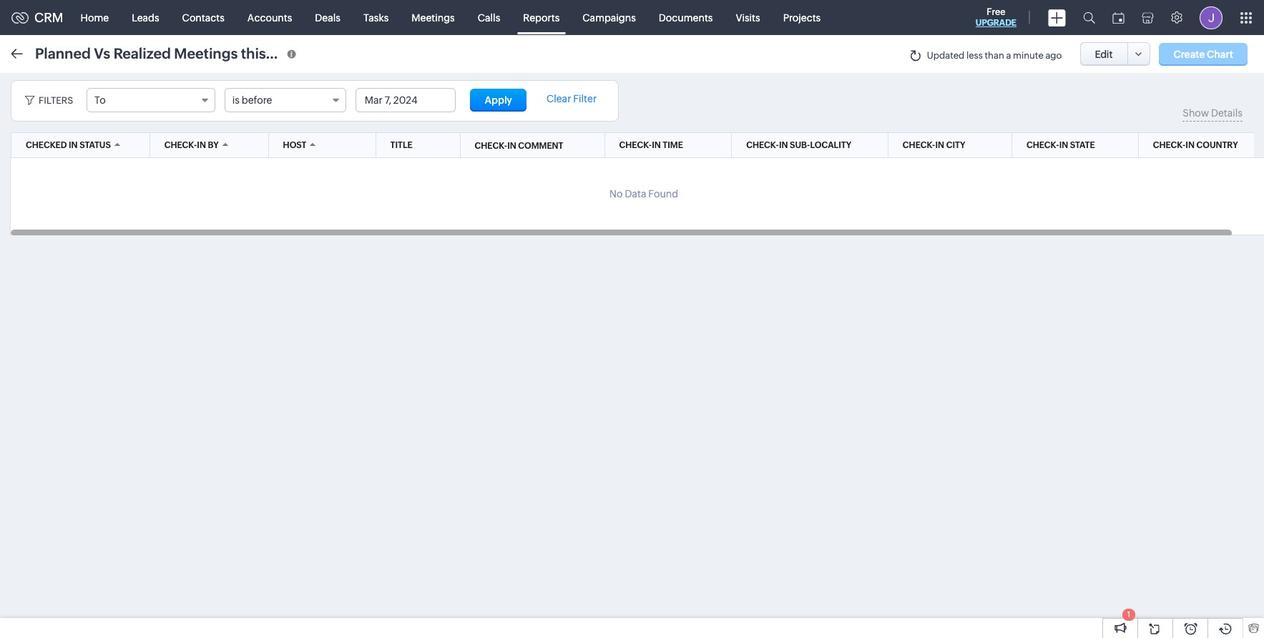 Task type: vqa. For each thing, say whether or not it's contained in the screenshot.
third check- from the left
yes



Task type: locate. For each thing, give the bounding box(es) containing it.
updated
[[927, 50, 965, 61]]

crm
[[34, 10, 63, 25]]

minute
[[1014, 50, 1044, 61]]

profile image
[[1200, 6, 1223, 29]]

in left country
[[1186, 140, 1195, 150]]

clear filter
[[547, 93, 597, 105]]

4 in from the left
[[779, 140, 788, 150]]

check- for check-in by
[[164, 140, 197, 150]]

deals link
[[304, 0, 352, 35]]

check- for check-in time
[[619, 140, 652, 150]]

5 in from the left
[[936, 140, 945, 150]]

is before
[[233, 94, 272, 106]]

check- left country
[[1154, 140, 1186, 150]]

1 horizontal spatial meetings
[[412, 12, 455, 23]]

1
[[1128, 611, 1131, 619]]

meetings link
[[400, 0, 466, 35]]

check- left time
[[619, 140, 652, 150]]

planned
[[35, 45, 91, 61]]

2 check- from the left
[[619, 140, 652, 150]]

planned vs realized meetings this month
[[35, 45, 314, 61]]

data
[[625, 188, 647, 200]]

realized
[[114, 45, 171, 61]]

in for country
[[1186, 140, 1195, 150]]

to
[[94, 94, 106, 106]]

checked in status
[[26, 140, 111, 150]]

5 check- from the left
[[1027, 140, 1060, 150]]

in left state
[[1060, 140, 1069, 150]]

check- left the by
[[164, 140, 197, 150]]

meetings
[[412, 12, 455, 23], [174, 45, 238, 61]]

in left comment
[[508, 141, 517, 151]]

in
[[69, 140, 78, 150], [197, 140, 206, 150], [652, 140, 661, 150], [779, 140, 788, 150], [936, 140, 945, 150], [1060, 140, 1069, 150], [1186, 140, 1195, 150], [508, 141, 517, 151]]

check- left state
[[1027, 140, 1060, 150]]

check- left sub-
[[747, 140, 779, 150]]

contacts
[[182, 12, 225, 23]]

visits
[[736, 12, 761, 23]]

check-
[[164, 140, 197, 150], [619, 140, 652, 150], [747, 140, 779, 150], [903, 140, 936, 150], [1027, 140, 1060, 150], [1154, 140, 1186, 150], [475, 141, 508, 151]]

time
[[663, 140, 683, 150]]

check- for check-in state
[[1027, 140, 1060, 150]]

create menu image
[[1049, 9, 1066, 26]]

check-in by
[[164, 140, 219, 150]]

visits link
[[725, 0, 772, 35]]

1 vertical spatial meetings
[[174, 45, 238, 61]]

0 vertical spatial meetings
[[412, 12, 455, 23]]

meetings inside meetings link
[[412, 12, 455, 23]]

6 check- from the left
[[1154, 140, 1186, 150]]

in left status
[[69, 140, 78, 150]]

8 in from the left
[[508, 141, 517, 151]]

7 check- from the left
[[475, 141, 508, 151]]

check-in state
[[1027, 140, 1096, 150]]

in left city
[[936, 140, 945, 150]]

check- down apply "button"
[[475, 141, 508, 151]]

free upgrade
[[976, 6, 1017, 28]]

check-in city
[[903, 140, 966, 150]]

meetings left calls
[[412, 12, 455, 23]]

create
[[1174, 48, 1206, 60]]

country
[[1197, 140, 1239, 150]]

in left sub-
[[779, 140, 788, 150]]

1 in from the left
[[69, 140, 78, 150]]

check-in sub-locality
[[747, 140, 852, 150]]

in for state
[[1060, 140, 1069, 150]]

campaigns link
[[571, 0, 648, 35]]

city
[[947, 140, 966, 150]]

3 in from the left
[[652, 140, 661, 150]]

leads link
[[120, 0, 171, 35]]

leads
[[132, 12, 159, 23]]

contacts link
[[171, 0, 236, 35]]

no data found
[[610, 188, 679, 200]]

status
[[80, 140, 111, 150]]

search element
[[1075, 0, 1104, 35]]

tasks
[[364, 12, 389, 23]]

1 check- from the left
[[164, 140, 197, 150]]

no
[[610, 188, 623, 200]]

6 in from the left
[[1060, 140, 1069, 150]]

4 check- from the left
[[903, 140, 936, 150]]

accounts link
[[236, 0, 304, 35]]

create menu element
[[1040, 0, 1075, 35]]

meetings down contacts
[[174, 45, 238, 61]]

a
[[1007, 50, 1012, 61]]

tasks link
[[352, 0, 400, 35]]

7 in from the left
[[1186, 140, 1195, 150]]

check- left city
[[903, 140, 936, 150]]

2 in from the left
[[197, 140, 206, 150]]

projects
[[783, 12, 821, 23]]

0 horizontal spatial meetings
[[174, 45, 238, 61]]

3 check- from the left
[[747, 140, 779, 150]]

calls link
[[466, 0, 512, 35]]

in left time
[[652, 140, 661, 150]]

updated less than a minute ago
[[927, 50, 1063, 61]]

apply button
[[471, 89, 527, 112]]

chart
[[1207, 48, 1234, 60]]

edit button
[[1080, 42, 1128, 66]]

in left the by
[[197, 140, 206, 150]]

create chart
[[1174, 48, 1234, 60]]



Task type: describe. For each thing, give the bounding box(es) containing it.
is before field
[[225, 88, 346, 112]]

check- for check-in sub-locality
[[747, 140, 779, 150]]

check-in country
[[1154, 140, 1239, 150]]

ago
[[1046, 50, 1063, 61]]

in for by
[[197, 140, 206, 150]]

checked
[[26, 140, 67, 150]]

check- for check-in country
[[1154, 140, 1186, 150]]

campaigns
[[583, 12, 636, 23]]

locality
[[811, 140, 852, 150]]

by
[[208, 140, 219, 150]]

calls
[[478, 12, 501, 23]]

create chart button
[[1160, 43, 1248, 65]]

reports
[[523, 12, 560, 23]]

check- for check-in city
[[903, 140, 936, 150]]

deals
[[315, 12, 341, 23]]

host
[[283, 140, 307, 150]]

comment
[[518, 141, 564, 151]]

less
[[967, 50, 983, 61]]

in for status
[[69, 140, 78, 150]]

check-in time
[[619, 140, 683, 150]]

accounts
[[248, 12, 292, 23]]

check-in comment
[[475, 141, 564, 151]]

in for comment
[[508, 141, 517, 151]]

logo image
[[11, 12, 29, 23]]

title
[[391, 140, 413, 150]]

filters
[[39, 95, 73, 106]]

upgrade
[[976, 18, 1017, 28]]

home link
[[69, 0, 120, 35]]

projects link
[[772, 0, 833, 35]]

sub-
[[790, 140, 811, 150]]

clear
[[547, 93, 571, 105]]

than
[[985, 50, 1005, 61]]

in for sub-
[[779, 140, 788, 150]]

filter
[[573, 93, 597, 105]]

documents link
[[648, 0, 725, 35]]

crm link
[[11, 10, 63, 25]]

this
[[241, 45, 266, 61]]

is
[[233, 94, 240, 106]]

vs
[[94, 45, 110, 61]]

free
[[987, 6, 1006, 17]]

profile element
[[1192, 0, 1232, 35]]

reports link
[[512, 0, 571, 35]]

in for time
[[652, 140, 661, 150]]

before
[[242, 94, 272, 106]]

month
[[269, 45, 314, 61]]

check- for check-in comment
[[475, 141, 508, 151]]

calendar image
[[1113, 12, 1125, 23]]

To field
[[87, 88, 215, 112]]

apply
[[485, 94, 512, 106]]

edit
[[1095, 48, 1113, 60]]

in for city
[[936, 140, 945, 150]]

documents
[[659, 12, 713, 23]]

state
[[1071, 140, 1096, 150]]

found
[[649, 188, 679, 200]]

MMM D, YYYY text field
[[356, 89, 455, 112]]

search image
[[1084, 11, 1096, 24]]

home
[[81, 12, 109, 23]]



